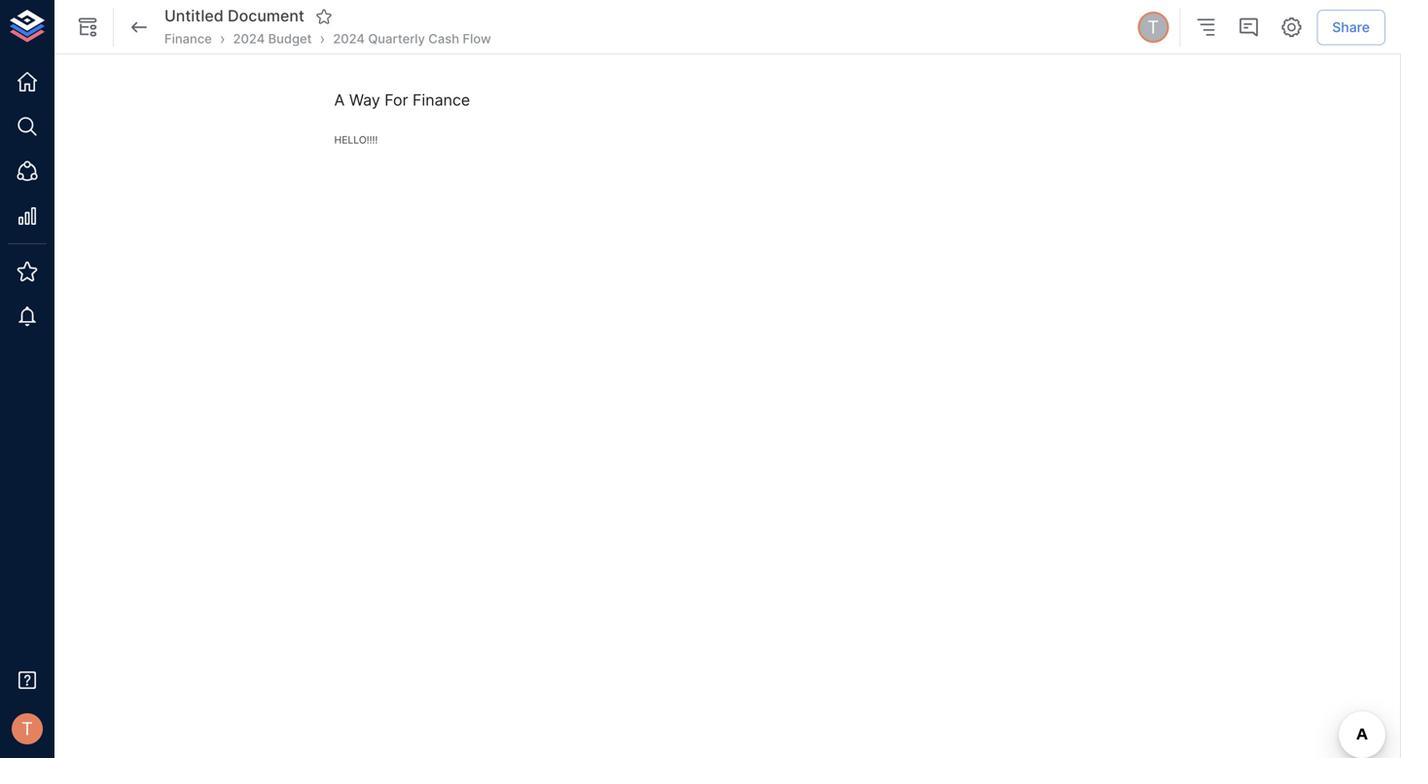 Task type: describe. For each thing, give the bounding box(es) containing it.
comments image
[[1237, 16, 1261, 39]]

1 horizontal spatial finance
[[413, 91, 470, 109]]

untitled document
[[164, 6, 305, 25]]

1 2024 from the left
[[233, 31, 265, 46]]

document
[[228, 6, 305, 25]]

t for the t button to the bottom
[[22, 718, 33, 740]]

share
[[1333, 19, 1370, 35]]

2 › from the left
[[320, 29, 325, 48]]

share button
[[1317, 9, 1386, 45]]

1 horizontal spatial t button
[[1135, 9, 1172, 46]]

1 › from the left
[[220, 29, 225, 48]]

finance link
[[164, 30, 212, 48]]

a
[[334, 91, 345, 109]]

untitled
[[164, 6, 224, 25]]

2 2024 from the left
[[333, 31, 365, 46]]

flow
[[463, 31, 491, 46]]

t for right the t button
[[1148, 16, 1159, 38]]



Task type: vqa. For each thing, say whether or not it's contained in the screenshot.
the Release Notes image
no



Task type: locate. For each thing, give the bounding box(es) containing it.
2024 left "quarterly"
[[333, 31, 365, 46]]

› down untitled document
[[220, 29, 225, 48]]

way
[[349, 91, 380, 109]]

2024 down untitled document
[[233, 31, 265, 46]]

0 horizontal spatial ›
[[220, 29, 225, 48]]

2024 budget link
[[233, 30, 312, 48]]

1 vertical spatial finance
[[413, 91, 470, 109]]

0 horizontal spatial t
[[22, 718, 33, 740]]

0 vertical spatial t
[[1148, 16, 1159, 38]]

1 vertical spatial t button
[[6, 708, 49, 750]]

for
[[385, 91, 408, 109]]

finance down "untitled"
[[164, 31, 212, 46]]

1 vertical spatial t
[[22, 718, 33, 740]]

0 vertical spatial t button
[[1135, 9, 1172, 46]]

0 horizontal spatial finance
[[164, 31, 212, 46]]

›
[[220, 29, 225, 48], [320, 29, 325, 48]]

2024
[[233, 31, 265, 46], [333, 31, 365, 46]]

finance
[[164, 31, 212, 46], [413, 91, 470, 109]]

0 horizontal spatial 2024
[[233, 31, 265, 46]]

2024 quarterly cash flow link
[[333, 30, 491, 48]]

a way for finance
[[334, 91, 470, 109]]

show wiki image
[[76, 16, 99, 39]]

finance right for
[[413, 91, 470, 109]]

1 horizontal spatial 2024
[[333, 31, 365, 46]]

t button
[[1135, 9, 1172, 46], [6, 708, 49, 750]]

t
[[1148, 16, 1159, 38], [22, 718, 33, 740]]

1 horizontal spatial t
[[1148, 16, 1159, 38]]

cash
[[429, 31, 459, 46]]

budget
[[268, 31, 312, 46]]

settings image
[[1280, 16, 1304, 39]]

0 vertical spatial finance
[[164, 31, 212, 46]]

quarterly
[[368, 31, 425, 46]]

go back image
[[128, 16, 151, 39]]

1 horizontal spatial ›
[[320, 29, 325, 48]]

finance inside the "finance › 2024 budget › 2024 quarterly cash flow"
[[164, 31, 212, 46]]

favorite image
[[315, 8, 333, 25]]

finance › 2024 budget › 2024 quarterly cash flow
[[164, 29, 491, 48]]

hello!!!!
[[334, 134, 378, 146]]

› down favorite image
[[320, 29, 325, 48]]

table of contents image
[[1195, 16, 1218, 39]]

0 horizontal spatial t button
[[6, 708, 49, 750]]



